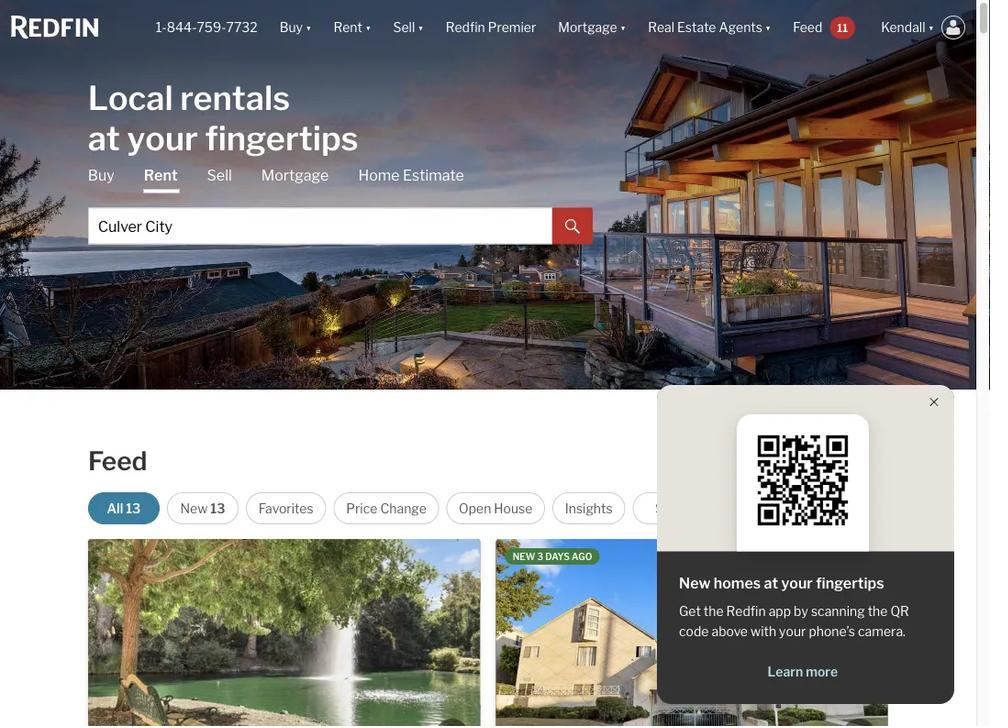 Task type: locate. For each thing, give the bounding box(es) containing it.
▾ right kendall
[[928, 20, 934, 35]]

home estimate
[[358, 167, 464, 184]]

submit search image
[[565, 220, 580, 234]]

real estate agents ▾ button
[[637, 0, 782, 55]]

buy for buy
[[88, 167, 114, 184]]

learn more link
[[679, 664, 927, 682]]

at up buy link
[[88, 118, 120, 158]]

0 vertical spatial buy
[[280, 20, 303, 35]]

home estimate link
[[358, 166, 464, 186]]

1 the from the left
[[704, 604, 724, 620]]

tab list
[[88, 166, 593, 245]]

get the redfin app by scanning the qr code above with your phone's camera.
[[679, 604, 909, 640]]

Price Change radio
[[334, 493, 439, 525]]

at up app
[[764, 575, 778, 593]]

rent left the sell link at the top
[[144, 167, 178, 184]]

1 horizontal spatial redfin
[[727, 604, 766, 620]]

0 horizontal spatial buy
[[88, 167, 114, 184]]

new 3 days ago
[[513, 552, 592, 563]]

buy right 7732
[[280, 20, 303, 35]]

mortgage left real
[[558, 20, 617, 35]]

2 13 from the left
[[210, 501, 225, 517]]

fingertips inside the local rentals at your fingertips
[[205, 118, 358, 158]]

Insights radio
[[552, 493, 625, 525]]

all
[[107, 501, 123, 517]]

new 13
[[180, 501, 225, 517]]

0 horizontal spatial new
[[180, 501, 208, 517]]

days
[[545, 552, 570, 563]]

get
[[679, 604, 701, 620]]

0 horizontal spatial sell
[[207, 167, 232, 184]]

▾
[[306, 20, 312, 35], [365, 20, 371, 35], [418, 20, 424, 35], [620, 20, 626, 35], [765, 20, 771, 35], [928, 20, 934, 35]]

change inside radio
[[766, 501, 813, 517]]

fingertips up scanning
[[816, 575, 884, 593]]

13 right the all
[[126, 501, 141, 517]]

1 vertical spatial new
[[679, 575, 711, 593]]

your for rentals
[[127, 118, 198, 158]]

0 vertical spatial your
[[127, 118, 198, 158]]

more
[[806, 665, 838, 681]]

the
[[704, 604, 724, 620], [868, 604, 888, 620]]

photo of 8106 raintree cir, culver city, ca 90230 image
[[88, 540, 480, 727], [480, 540, 872, 727]]

change inside option
[[380, 501, 427, 517]]

the right 'get'
[[704, 604, 724, 620]]

0 vertical spatial at
[[88, 118, 120, 158]]

at
[[88, 118, 120, 158], [764, 575, 778, 593]]

new right all "radio" in the left bottom of the page
[[180, 501, 208, 517]]

0 horizontal spatial 13
[[126, 501, 141, 517]]

0 vertical spatial new
[[180, 501, 208, 517]]

4 ▾ from the left
[[620, 20, 626, 35]]

sell right the rent ▾
[[393, 20, 415, 35]]

fingertips for local rentals at your fingertips
[[205, 118, 358, 158]]

estimate
[[403, 167, 464, 184]]

mortgage link
[[261, 166, 329, 186]]

1 horizontal spatial the
[[868, 604, 888, 620]]

▾ left the rent ▾
[[306, 20, 312, 35]]

rent
[[334, 20, 363, 35], [144, 167, 178, 184]]

759-
[[197, 20, 226, 35]]

sell inside tab list
[[207, 167, 232, 184]]

real estate agents ▾ link
[[648, 0, 771, 55]]

1 vertical spatial redfin
[[727, 604, 766, 620]]

1 13 from the left
[[126, 501, 141, 517]]

buy
[[280, 20, 303, 35], [88, 167, 114, 184]]

price
[[346, 501, 378, 517]]

rent inside tab list
[[144, 167, 178, 184]]

1 vertical spatial buy
[[88, 167, 114, 184]]

sell down the local rentals at your fingertips
[[207, 167, 232, 184]]

1-844-759-7732 link
[[156, 20, 258, 35]]

0 horizontal spatial change
[[380, 501, 427, 517]]

rent ▾ button
[[334, 0, 371, 55]]

2 the from the left
[[868, 604, 888, 620]]

kendall ▾
[[881, 20, 934, 35]]

0 vertical spatial redfin
[[446, 20, 485, 35]]

0 horizontal spatial mortgage
[[261, 167, 329, 184]]

2 change from the left
[[766, 501, 813, 517]]

▾ right agents
[[765, 20, 771, 35]]

rentals
[[180, 78, 290, 118]]

0 horizontal spatial the
[[704, 604, 724, 620]]

1 horizontal spatial fingertips
[[816, 575, 884, 593]]

▾ for kendall ▾
[[928, 20, 934, 35]]

13 inside all "radio"
[[126, 501, 141, 517]]

agents
[[719, 20, 763, 35]]

feed left 11
[[793, 20, 823, 35]]

fingertips for new homes at your fingertips
[[816, 575, 884, 593]]

mortgage inside tab list
[[261, 167, 329, 184]]

buy inside tab list
[[88, 167, 114, 184]]

13
[[126, 501, 141, 517], [210, 501, 225, 517]]

sold
[[655, 501, 682, 517]]

change right "status"
[[766, 501, 813, 517]]

mortgage up city, address, school, building, zip search field
[[261, 167, 329, 184]]

fingertips up the mortgage link
[[205, 118, 358, 158]]

new for new homes at your fingertips
[[679, 575, 711, 593]]

redfin left premier
[[446, 20, 485, 35]]

1 horizontal spatial sell
[[393, 20, 415, 35]]

7732
[[226, 20, 258, 35]]

at inside the local rentals at your fingertips
[[88, 118, 120, 158]]

0 vertical spatial mortgage
[[558, 20, 617, 35]]

redfin up above
[[727, 604, 766, 620]]

rent ▾ button
[[323, 0, 382, 55]]

sell ▾ button
[[382, 0, 435, 55]]

buy link
[[88, 166, 114, 186]]

1 horizontal spatial new
[[679, 575, 711, 593]]

0 horizontal spatial at
[[88, 118, 120, 158]]

13 for new 13
[[210, 501, 225, 517]]

▾ left sell ▾
[[365, 20, 371, 35]]

2 photo of 614 venice way #109, inglewood, ca 90302 image from the left
[[888, 540, 990, 727]]

1 horizontal spatial 13
[[210, 501, 225, 517]]

at for new
[[764, 575, 778, 593]]

sell ▾
[[393, 20, 424, 35]]

your down "by"
[[779, 625, 806, 640]]

price change
[[346, 501, 427, 517]]

1 horizontal spatial change
[[766, 501, 813, 517]]

redfin
[[446, 20, 485, 35], [727, 604, 766, 620]]

0 vertical spatial fingertips
[[205, 118, 358, 158]]

redfin inside button
[[446, 20, 485, 35]]

1 ▾ from the left
[[306, 20, 312, 35]]

1 vertical spatial mortgage
[[261, 167, 329, 184]]

1 vertical spatial rent
[[144, 167, 178, 184]]

qr
[[891, 604, 909, 620]]

2 vertical spatial your
[[779, 625, 806, 640]]

your
[[127, 118, 198, 158], [782, 575, 813, 593], [779, 625, 806, 640]]

0 horizontal spatial rent
[[144, 167, 178, 184]]

1 horizontal spatial at
[[764, 575, 778, 593]]

change right price
[[380, 501, 427, 517]]

▾ right the rent ▾
[[418, 20, 424, 35]]

1 vertical spatial sell
[[207, 167, 232, 184]]

option group
[[88, 493, 826, 525]]

sell
[[393, 20, 415, 35], [207, 167, 232, 184]]

rent right buy ▾
[[334, 20, 363, 35]]

above
[[712, 625, 748, 640]]

▾ for sell ▾
[[418, 20, 424, 35]]

new up 'get'
[[679, 575, 711, 593]]

rent inside dropdown button
[[334, 20, 363, 35]]

6 ▾ from the left
[[928, 20, 934, 35]]

sell inside dropdown button
[[393, 20, 415, 35]]

your inside the local rentals at your fingertips
[[127, 118, 198, 158]]

0 vertical spatial feed
[[793, 20, 823, 35]]

0 horizontal spatial redfin
[[446, 20, 485, 35]]

mortgage inside mortgage ▾ dropdown button
[[558, 20, 617, 35]]

your up "by"
[[782, 575, 813, 593]]

1 change from the left
[[380, 501, 427, 517]]

feed
[[793, 20, 823, 35], [88, 446, 147, 477]]

sell link
[[207, 166, 232, 186]]

new inside radio
[[180, 501, 208, 517]]

1 photo of 8106 raintree cir, culver city, ca 90230 image from the left
[[88, 540, 480, 727]]

feed up the all
[[88, 446, 147, 477]]

premier
[[488, 20, 536, 35]]

1 horizontal spatial mortgage
[[558, 20, 617, 35]]

buy ▾ button
[[280, 0, 312, 55]]

1 vertical spatial your
[[782, 575, 813, 593]]

0 vertical spatial rent
[[334, 20, 363, 35]]

844-
[[167, 20, 197, 35]]

▾ left real
[[620, 20, 626, 35]]

13 inside 'new' radio
[[210, 501, 225, 517]]

0 horizontal spatial feed
[[88, 446, 147, 477]]

3 ▾ from the left
[[418, 20, 424, 35]]

buy inside dropdown button
[[280, 20, 303, 35]]

redfin inside get the redfin app by scanning the qr code above with your phone's camera.
[[727, 604, 766, 620]]

13 left favorites
[[210, 501, 225, 517]]

photo of 614 venice way #109, inglewood, ca 90302 image
[[496, 540, 888, 727], [888, 540, 990, 727]]

learn
[[768, 665, 803, 681]]

your inside get the redfin app by scanning the qr code above with your phone's camera.
[[779, 625, 806, 640]]

new
[[180, 501, 208, 517], [679, 575, 711, 593]]

0 vertical spatial sell
[[393, 20, 415, 35]]

buy left rent link
[[88, 167, 114, 184]]

change
[[380, 501, 427, 517], [766, 501, 813, 517]]

1 vertical spatial at
[[764, 575, 778, 593]]

fingertips
[[205, 118, 358, 158], [816, 575, 884, 593]]

at for local
[[88, 118, 120, 158]]

1 horizontal spatial buy
[[280, 20, 303, 35]]

redfin premier
[[446, 20, 536, 35]]

2 ▾ from the left
[[365, 20, 371, 35]]

mortgage
[[558, 20, 617, 35], [261, 167, 329, 184]]

kendall
[[881, 20, 926, 35]]

1 horizontal spatial rent
[[334, 20, 363, 35]]

the up "camera."
[[868, 604, 888, 620]]

1 vertical spatial fingertips
[[816, 575, 884, 593]]

0 horizontal spatial fingertips
[[205, 118, 358, 158]]

app install qr code image
[[752, 430, 854, 532]]

tab list containing buy
[[88, 166, 593, 245]]

phone's
[[809, 625, 855, 640]]

mortgage ▾ button
[[547, 0, 637, 55]]

your up rent link
[[127, 118, 198, 158]]



Task type: vqa. For each thing, say whether or not it's contained in the screenshot.
SEARCH INPUT 'icon'
no



Task type: describe. For each thing, give the bounding box(es) containing it.
new homes at your fingertips
[[679, 575, 884, 593]]

▾ for mortgage ▾
[[620, 20, 626, 35]]

sell for sell
[[207, 167, 232, 184]]

local rentals at your fingertips
[[88, 78, 358, 158]]

▾ for buy ▾
[[306, 20, 312, 35]]

13 for all 13
[[126, 501, 141, 517]]

3
[[537, 552, 543, 563]]

Status Change radio
[[712, 493, 826, 525]]

▾ for rent ▾
[[365, 20, 371, 35]]

1 horizontal spatial feed
[[793, 20, 823, 35]]

mortgage for mortgage
[[261, 167, 329, 184]]

change for price change
[[380, 501, 427, 517]]

change for status change
[[766, 501, 813, 517]]

buy ▾
[[280, 20, 312, 35]]

house
[[494, 501, 533, 517]]

mortgage ▾ button
[[558, 0, 626, 55]]

buy ▾ button
[[269, 0, 323, 55]]

sell for sell ▾
[[393, 20, 415, 35]]

insights
[[565, 501, 613, 517]]

Open House radio
[[447, 493, 545, 525]]

local
[[88, 78, 173, 118]]

rent ▾
[[334, 20, 371, 35]]

code
[[679, 625, 709, 640]]

status
[[725, 501, 764, 517]]

buy for buy ▾
[[280, 20, 303, 35]]

real estate agents ▾
[[648, 20, 771, 35]]

mortgage ▾
[[558, 20, 626, 35]]

rent link
[[144, 166, 178, 193]]

new for new 13
[[180, 501, 208, 517]]

open house
[[459, 501, 533, 517]]

New radio
[[167, 493, 239, 525]]

mortgage for mortgage ▾
[[558, 20, 617, 35]]

your for homes
[[782, 575, 813, 593]]

City, Address, School, Building, ZIP search field
[[88, 208, 552, 245]]

status change
[[725, 501, 813, 517]]

estate
[[677, 20, 716, 35]]

learn more
[[768, 665, 838, 681]]

1-
[[156, 20, 167, 35]]

with
[[751, 625, 777, 640]]

by
[[794, 604, 809, 620]]

open
[[459, 501, 491, 517]]

real
[[648, 20, 675, 35]]

1 photo of 614 venice way #109, inglewood, ca 90302 image from the left
[[496, 540, 888, 727]]

5 ▾ from the left
[[765, 20, 771, 35]]

app
[[769, 604, 791, 620]]

scanning
[[811, 604, 865, 620]]

camera.
[[858, 625, 906, 640]]

2 photo of 8106 raintree cir, culver city, ca 90230 image from the left
[[480, 540, 872, 727]]

rent for rent ▾
[[334, 20, 363, 35]]

ago
[[572, 552, 592, 563]]

1-844-759-7732
[[156, 20, 258, 35]]

sell ▾ button
[[393, 0, 424, 55]]

Favorites radio
[[246, 493, 326, 525]]

homes
[[714, 575, 761, 593]]

all 13
[[107, 501, 141, 517]]

home
[[358, 167, 400, 184]]

rent for rent
[[144, 167, 178, 184]]

11
[[837, 21, 848, 34]]

Sold radio
[[633, 493, 704, 525]]

favorites
[[259, 501, 314, 517]]

redfin premier button
[[435, 0, 547, 55]]

All radio
[[88, 493, 160, 525]]

new
[[513, 552, 535, 563]]

option group containing all
[[88, 493, 826, 525]]

1 vertical spatial feed
[[88, 446, 147, 477]]



